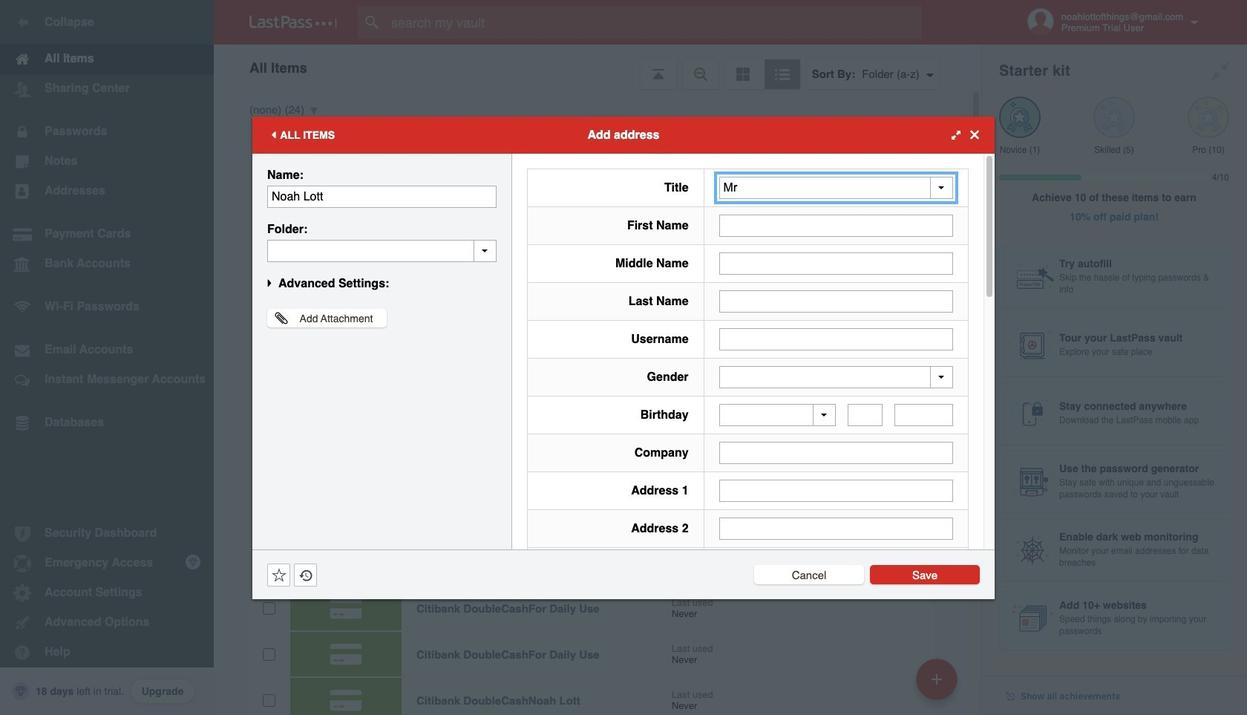 Task type: locate. For each thing, give the bounding box(es) containing it.
new item navigation
[[911, 654, 967, 715]]

dialog
[[252, 116, 995, 715]]

main navigation navigation
[[0, 0, 214, 715]]

search my vault text field
[[358, 6, 951, 39]]

new item image
[[932, 674, 942, 684]]

None text field
[[267, 185, 497, 208], [719, 290, 954, 312], [719, 328, 954, 350], [848, 404, 883, 426], [719, 480, 954, 502], [267, 185, 497, 208], [719, 290, 954, 312], [719, 328, 954, 350], [848, 404, 883, 426], [719, 480, 954, 502]]

None text field
[[719, 214, 954, 237], [267, 240, 497, 262], [719, 252, 954, 274], [895, 404, 954, 426], [719, 442, 954, 464], [719, 518, 954, 540], [719, 214, 954, 237], [267, 240, 497, 262], [719, 252, 954, 274], [895, 404, 954, 426], [719, 442, 954, 464], [719, 518, 954, 540]]



Task type: vqa. For each thing, say whether or not it's contained in the screenshot.
dialog
yes



Task type: describe. For each thing, give the bounding box(es) containing it.
Search search field
[[358, 6, 951, 39]]

vault options navigation
[[214, 45, 982, 89]]

lastpass image
[[250, 16, 337, 29]]



